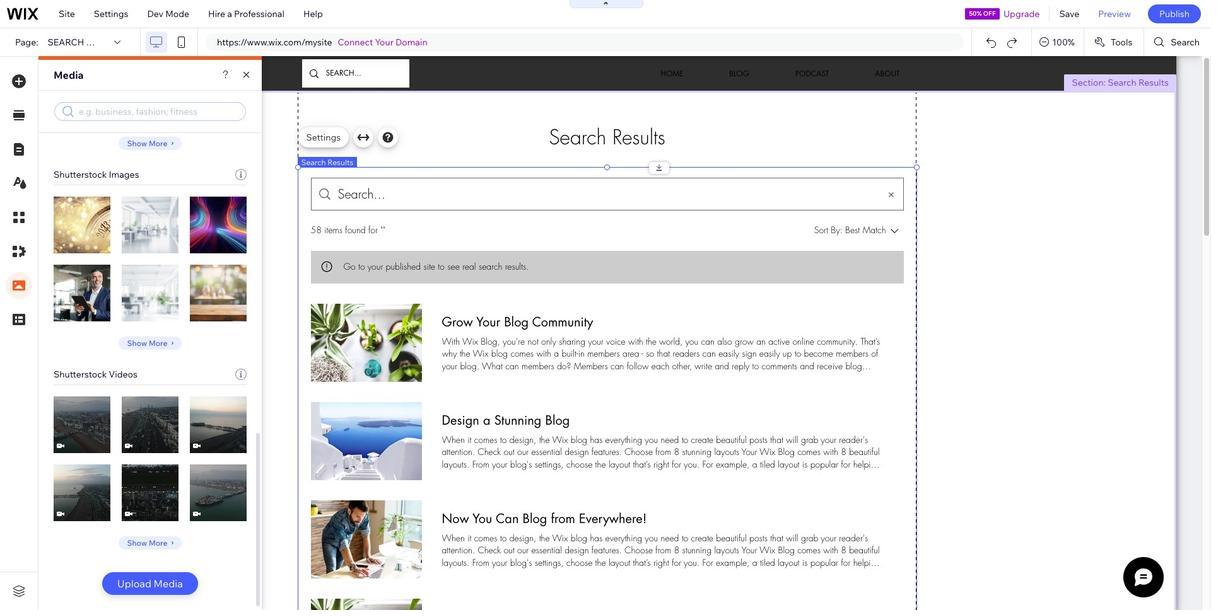 Task type: describe. For each thing, give the bounding box(es) containing it.
professional
[[234, 8, 285, 20]]

your
[[375, 37, 394, 48]]

1 vertical spatial settings
[[306, 132, 341, 143]]

1 show more from the top
[[127, 139, 168, 148]]

section: search results
[[1073, 77, 1170, 88]]

search
[[48, 37, 84, 48]]

search results
[[48, 37, 125, 48]]

search button
[[1145, 28, 1212, 56]]

1 show from the top
[[127, 139, 147, 148]]

e.g. business, fashion, fitness field
[[78, 105, 232, 118]]

more for videos
[[149, 539, 168, 548]]

images
[[109, 169, 139, 181]]

show more for videos
[[127, 539, 168, 548]]

shutterstock images
[[54, 169, 139, 181]]

off
[[984, 9, 996, 18]]

https://www.wix.com/mysite
[[217, 37, 332, 48]]

1 show more button from the top
[[119, 137, 181, 150]]

0 vertical spatial settings
[[94, 8, 128, 20]]

0 vertical spatial results
[[1139, 77, 1170, 88]]

publish button
[[1149, 4, 1202, 23]]

hire a professional
[[208, 8, 285, 20]]

upgrade
[[1004, 8, 1040, 20]]

100%
[[1053, 37, 1075, 48]]

mode
[[165, 8, 189, 20]]

50% off
[[970, 9, 996, 18]]

section:
[[1073, 77, 1106, 88]]

dev mode
[[147, 8, 189, 20]]

0 vertical spatial media
[[54, 69, 84, 81]]

1 more from the top
[[149, 139, 168, 148]]

search for search
[[1172, 37, 1200, 48]]

show more button for videos
[[119, 537, 181, 550]]

preview button
[[1090, 0, 1141, 28]]

search for search results
[[301, 158, 326, 167]]

shutterstock for shutterstock images
[[54, 169, 107, 181]]

dev
[[147, 8, 163, 20]]

50%
[[970, 9, 982, 18]]

help
[[304, 8, 323, 20]]

preview
[[1099, 8, 1132, 20]]

site
[[59, 8, 75, 20]]

save
[[1060, 8, 1080, 20]]

shutterstock videos
[[54, 369, 137, 381]]



Task type: vqa. For each thing, say whether or not it's contained in the screenshot.
Hire a Professional
yes



Task type: locate. For each thing, give the bounding box(es) containing it.
0 horizontal spatial results
[[328, 158, 354, 167]]

show more for images
[[127, 339, 168, 348]]

hire
[[208, 8, 225, 20]]

upload media
[[117, 578, 183, 591]]

1 vertical spatial shutterstock
[[54, 369, 107, 381]]

2 more from the top
[[149, 339, 168, 348]]

1 shutterstock from the top
[[54, 169, 107, 181]]

2 show more button from the top
[[119, 337, 181, 350]]

0 horizontal spatial search
[[301, 158, 326, 167]]

1 vertical spatial search
[[1108, 77, 1137, 88]]

100% button
[[1033, 28, 1084, 56]]

show up videos
[[127, 339, 147, 348]]

$ 2.99
[[72, 220, 92, 230], [140, 220, 160, 230], [208, 220, 228, 230], [72, 288, 92, 298], [140, 288, 160, 298], [208, 288, 228, 298]]

search
[[1172, 37, 1200, 48], [1108, 77, 1137, 88], [301, 158, 326, 167]]

0 vertical spatial search
[[1172, 37, 1200, 48]]

0 vertical spatial show more button
[[119, 137, 181, 150]]

show more button
[[119, 137, 181, 150], [119, 337, 181, 350], [119, 537, 181, 550]]

upload
[[117, 578, 151, 591]]

2 vertical spatial show more
[[127, 539, 168, 548]]

save button
[[1051, 0, 1090, 28]]

0 vertical spatial shutterstock
[[54, 169, 107, 181]]

results
[[86, 37, 125, 48]]

shutterstock for shutterstock videos
[[54, 369, 107, 381]]

3 more from the top
[[149, 539, 168, 548]]

2.99
[[77, 220, 92, 230], [145, 220, 160, 230], [213, 220, 228, 230], [77, 288, 92, 298], [145, 288, 160, 298], [213, 288, 228, 298]]

show more up videos
[[127, 339, 168, 348]]

15.99
[[75, 420, 94, 430], [143, 420, 162, 430], [211, 420, 230, 430], [75, 489, 94, 498], [143, 489, 162, 498], [211, 489, 230, 498]]

show up the upload on the bottom of page
[[127, 539, 147, 548]]

tools
[[1111, 37, 1133, 48]]

1 horizontal spatial results
[[1139, 77, 1170, 88]]

domain
[[396, 37, 428, 48]]

show up the images
[[127, 139, 147, 148]]

connect
[[338, 37, 373, 48]]

show more
[[127, 139, 168, 148], [127, 339, 168, 348], [127, 539, 168, 548]]

media right the upload on the bottom of page
[[154, 578, 183, 591]]

shutterstock left videos
[[54, 369, 107, 381]]

a
[[227, 8, 232, 20]]

3 show more from the top
[[127, 539, 168, 548]]

0 vertical spatial show more
[[127, 139, 168, 148]]

1 vertical spatial results
[[328, 158, 354, 167]]

1 vertical spatial show more
[[127, 339, 168, 348]]

settings
[[94, 8, 128, 20], [306, 132, 341, 143]]

$
[[72, 220, 77, 230], [140, 220, 145, 230], [208, 220, 213, 230], [72, 288, 77, 298], [140, 288, 145, 298], [208, 288, 213, 298], [70, 420, 75, 430], [138, 420, 143, 430], [206, 420, 211, 430], [70, 489, 75, 498], [138, 489, 143, 498], [206, 489, 211, 498]]

show more button for images
[[119, 337, 181, 350]]

2 show from the top
[[127, 339, 147, 348]]

2 horizontal spatial search
[[1172, 37, 1200, 48]]

show more button up videos
[[119, 337, 181, 350]]

shutterstock
[[54, 169, 107, 181], [54, 369, 107, 381]]

more for images
[[149, 339, 168, 348]]

1 vertical spatial show more button
[[119, 337, 181, 350]]

https://www.wix.com/mysite connect your domain
[[217, 37, 428, 48]]

1 vertical spatial more
[[149, 339, 168, 348]]

0 vertical spatial more
[[149, 139, 168, 148]]

show more button up upload media
[[119, 537, 181, 550]]

settings up results
[[94, 8, 128, 20]]

3 show more button from the top
[[119, 537, 181, 550]]

0 vertical spatial show
[[127, 139, 147, 148]]

show for images
[[127, 339, 147, 348]]

show for videos
[[127, 539, 147, 548]]

2 vertical spatial show more button
[[119, 537, 181, 550]]

1 horizontal spatial settings
[[306, 132, 341, 143]]

tools button
[[1085, 28, 1145, 56]]

0 horizontal spatial settings
[[94, 8, 128, 20]]

2 vertical spatial more
[[149, 539, 168, 548]]

show
[[127, 139, 147, 148], [127, 339, 147, 348], [127, 539, 147, 548]]

0 horizontal spatial media
[[54, 69, 84, 81]]

1 horizontal spatial search
[[1108, 77, 1137, 88]]

shutterstock left the images
[[54, 169, 107, 181]]

2 show more from the top
[[127, 339, 168, 348]]

$ 15.99
[[70, 420, 94, 430], [138, 420, 162, 430], [206, 420, 230, 430], [70, 489, 94, 498], [138, 489, 162, 498], [206, 489, 230, 498]]

2 vertical spatial show
[[127, 539, 147, 548]]

settings up search results
[[306, 132, 341, 143]]

media down search
[[54, 69, 84, 81]]

more
[[149, 139, 168, 148], [149, 339, 168, 348], [149, 539, 168, 548]]

show more down e.g. business, fashion, fitness field
[[127, 139, 168, 148]]

results
[[1139, 77, 1170, 88], [328, 158, 354, 167]]

2 vertical spatial search
[[301, 158, 326, 167]]

search inside button
[[1172, 37, 1200, 48]]

show more button down e.g. business, fashion, fitness field
[[119, 137, 181, 150]]

videos
[[109, 369, 137, 381]]

1 vertical spatial media
[[154, 578, 183, 591]]

media
[[54, 69, 84, 81], [154, 578, 183, 591]]

show more up upload media
[[127, 539, 168, 548]]

3 show from the top
[[127, 539, 147, 548]]

1 vertical spatial show
[[127, 339, 147, 348]]

search results
[[301, 158, 354, 167]]

publish
[[1160, 8, 1190, 20]]

1 horizontal spatial media
[[154, 578, 183, 591]]

2 shutterstock from the top
[[54, 369, 107, 381]]



